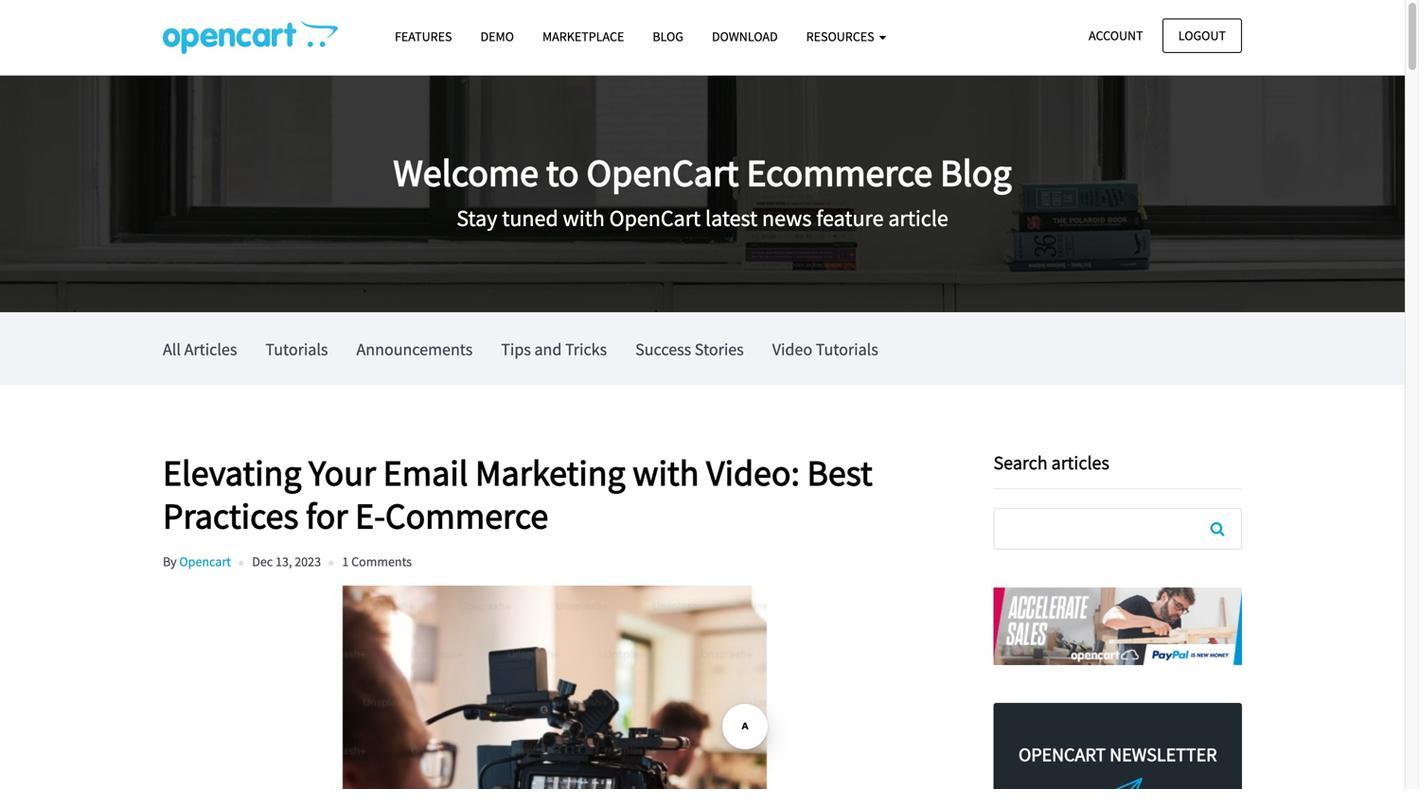 Task type: vqa. For each thing, say whether or not it's contained in the screenshot.
1 Comments
yes



Task type: locate. For each thing, give the bounding box(es) containing it.
2 vertical spatial opencart
[[1019, 743, 1106, 767]]

elevating your email marketing with video: best practices for e-commerce
[[163, 450, 873, 539]]

tips
[[501, 339, 531, 360]]

elevating your email marketing with video: best practices for e-commerce link
[[163, 450, 965, 539]]

with down to
[[563, 204, 605, 233]]

1 horizontal spatial blog
[[940, 149, 1012, 197]]

with left video:
[[633, 450, 699, 496]]

0 horizontal spatial with
[[563, 204, 605, 233]]

video:
[[706, 450, 800, 496]]

blog up article on the top right of the page
[[940, 149, 1012, 197]]

elevating your email marketing with video: best practices for e-commerce image
[[163, 586, 947, 790]]

1 horizontal spatial tutorials
[[816, 339, 878, 360]]

announcements link
[[356, 312, 473, 385]]

by
[[163, 554, 177, 571]]

download link
[[698, 20, 792, 53]]

e-
[[355, 493, 385, 539]]

tutorials right articles
[[265, 339, 328, 360]]

2023
[[295, 554, 321, 571]]

opencart
[[587, 149, 739, 197], [609, 204, 701, 233], [1019, 743, 1106, 767]]

tutorials
[[265, 339, 328, 360], [816, 339, 878, 360]]

opencart - blog image
[[163, 20, 338, 54]]

tutorials right video
[[816, 339, 878, 360]]

tuned
[[502, 204, 558, 233]]

articles
[[184, 339, 237, 360]]

features link
[[381, 20, 466, 53]]

video
[[772, 339, 812, 360]]

blog inside welcome to opencart ecommerce blog stay tuned with opencart latest news feature article
[[940, 149, 1012, 197]]

newsletter
[[1110, 743, 1217, 767]]

tips and tricks
[[501, 339, 607, 360]]

1 vertical spatial with
[[633, 450, 699, 496]]

dec
[[252, 554, 273, 571]]

1 comments
[[342, 554, 412, 571]]

opencart
[[179, 554, 231, 571]]

0 vertical spatial with
[[563, 204, 605, 233]]

demo link
[[466, 20, 528, 53]]

1 horizontal spatial with
[[633, 450, 699, 496]]

comments
[[351, 554, 412, 571]]

video tutorials link
[[772, 312, 878, 385]]

success stories link
[[635, 312, 744, 385]]

all
[[163, 339, 181, 360]]

search articles
[[994, 451, 1109, 475]]

search image
[[1210, 522, 1225, 537]]

welcome to opencart ecommerce blog stay tuned with opencart latest news feature article
[[393, 149, 1012, 233]]

marketplace link
[[528, 20, 638, 53]]

tutorials link
[[265, 312, 328, 385]]

0 vertical spatial blog
[[653, 28, 683, 45]]

ecommerce
[[746, 149, 933, 197]]

blog left download
[[653, 28, 683, 45]]

blog link
[[638, 20, 698, 53]]

feature
[[816, 204, 884, 233]]

None text field
[[995, 509, 1241, 549]]

features
[[395, 28, 452, 45]]

1 vertical spatial blog
[[940, 149, 1012, 197]]

welcome
[[393, 149, 539, 197]]

account
[[1089, 27, 1143, 44]]

with
[[563, 204, 605, 233], [633, 450, 699, 496]]

marketing
[[475, 450, 625, 496]]

stories
[[695, 339, 744, 360]]

elevating
[[163, 450, 302, 496]]

0 horizontal spatial tutorials
[[265, 339, 328, 360]]

search
[[994, 451, 1048, 475]]

by opencart
[[163, 554, 231, 571]]

video tutorials
[[772, 339, 878, 360]]

account link
[[1073, 18, 1159, 53]]

and
[[534, 339, 562, 360]]

13,
[[276, 554, 292, 571]]

all articles link
[[163, 312, 237, 385]]

email
[[383, 450, 468, 496]]

commerce
[[385, 493, 548, 539]]

success
[[635, 339, 691, 360]]

blog
[[653, 28, 683, 45], [940, 149, 1012, 197]]

dec 13, 2023
[[252, 554, 321, 571]]



Task type: describe. For each thing, give the bounding box(es) containing it.
your
[[309, 450, 376, 496]]

logout
[[1178, 27, 1226, 44]]

stay
[[457, 204, 497, 233]]

with inside welcome to opencart ecommerce blog stay tuned with opencart latest news feature article
[[563, 204, 605, 233]]

1 tutorials from the left
[[265, 339, 328, 360]]

opencart newsletter
[[1019, 743, 1217, 767]]

practices
[[163, 493, 299, 539]]

announcements
[[356, 339, 473, 360]]

marketplace
[[542, 28, 624, 45]]

for
[[306, 493, 348, 539]]

demo
[[480, 28, 514, 45]]

best
[[807, 450, 873, 496]]

article
[[888, 204, 948, 233]]

0 vertical spatial opencart
[[587, 149, 739, 197]]

news
[[762, 204, 812, 233]]

resources
[[806, 28, 877, 45]]

tips and tricks link
[[501, 312, 607, 385]]

success stories
[[635, 339, 744, 360]]

articles
[[1051, 451, 1109, 475]]

1
[[342, 554, 349, 571]]

tricks
[[565, 339, 607, 360]]

resources link
[[792, 20, 901, 53]]

all articles
[[163, 339, 237, 360]]

1 vertical spatial opencart
[[609, 204, 701, 233]]

with inside the elevating your email marketing with video: best practices for e-commerce
[[633, 450, 699, 496]]

logout link
[[1162, 18, 1242, 53]]

0 horizontal spatial blog
[[653, 28, 683, 45]]

opencart link
[[179, 554, 231, 571]]

2 tutorials from the left
[[816, 339, 878, 360]]

download
[[712, 28, 778, 45]]

latest
[[705, 204, 758, 233]]

to
[[546, 149, 579, 197]]



